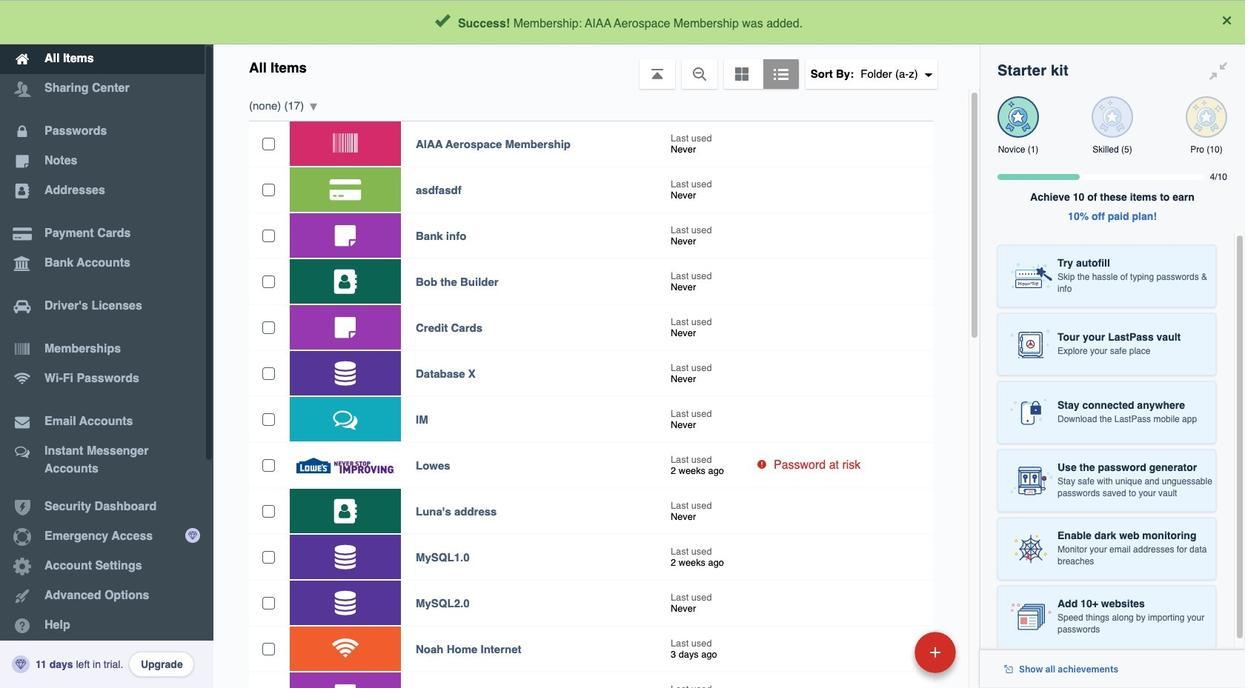Task type: describe. For each thing, give the bounding box(es) containing it.
new item navigation
[[813, 628, 965, 689]]

main navigation navigation
[[0, 0, 214, 689]]

new item element
[[813, 632, 962, 674]]



Task type: locate. For each thing, give the bounding box(es) containing it.
alert
[[0, 0, 1246, 44]]

search my vault text field
[[351, 6, 944, 39]]

Search search field
[[351, 6, 944, 39]]

vault options navigation
[[214, 44, 980, 89]]



Task type: vqa. For each thing, say whether or not it's contained in the screenshot.
New item element
yes



